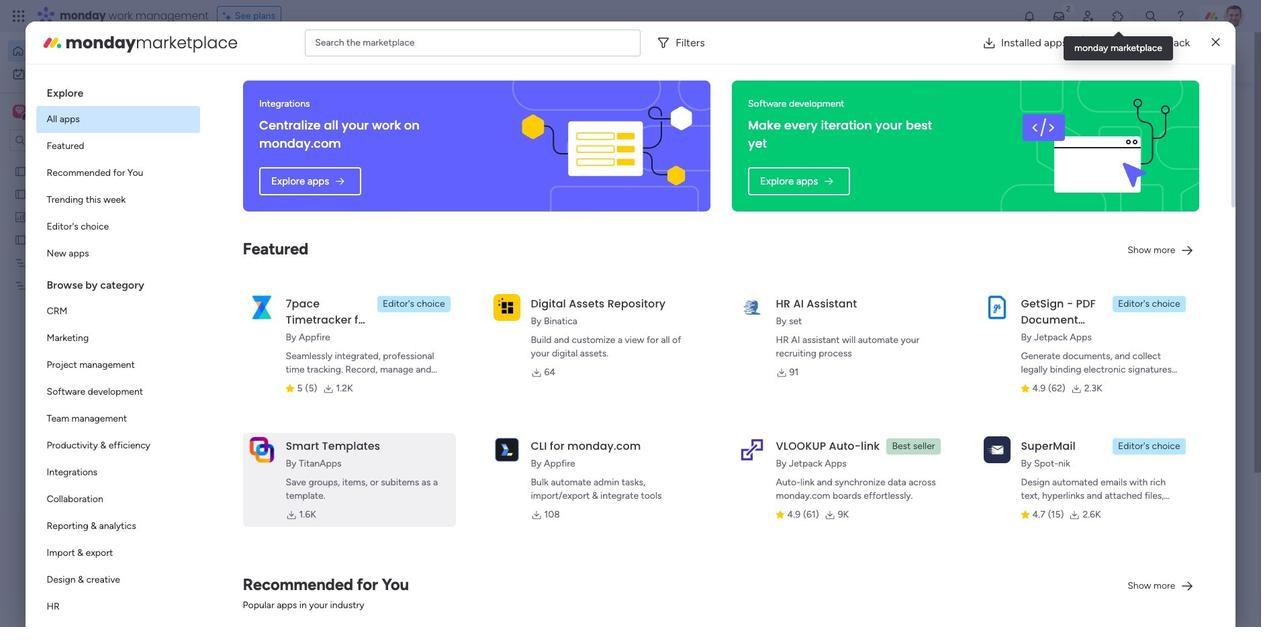 Task type: locate. For each thing, give the bounding box(es) containing it.
1 vertical spatial monday marketplace image
[[41, 32, 63, 53]]

list box
[[36, 75, 200, 627], [0, 157, 171, 478]]

0 horizontal spatial monday marketplace image
[[41, 32, 63, 53]]

select product image
[[12, 9, 26, 23]]

heading
[[36, 75, 200, 106], [36, 267, 200, 298]]

0 vertical spatial heading
[[36, 75, 200, 106]]

templates image image
[[1012, 270, 1189, 363]]

0 vertical spatial dapulse x slim image
[[1212, 35, 1220, 51]]

search everything image
[[1145, 9, 1158, 23]]

0 horizontal spatial banner logo image
[[520, 81, 695, 212]]

app logo image
[[248, 294, 275, 321], [493, 294, 520, 321], [739, 294, 766, 321], [984, 294, 1011, 321], [248, 436, 275, 463], [493, 436, 520, 463], [739, 436, 766, 463], [984, 436, 1011, 463]]

1 horizontal spatial banner logo image
[[1009, 81, 1184, 212]]

invite members image
[[1082, 9, 1096, 23]]

2 image
[[1063, 1, 1075, 16]]

banner logo image
[[520, 81, 695, 212], [1009, 81, 1184, 212]]

1 horizontal spatial dapulse x slim image
[[1212, 35, 1220, 51]]

v2 user feedback image
[[1010, 50, 1021, 65]]

1 vertical spatial heading
[[36, 267, 200, 298]]

check circle image
[[1020, 143, 1028, 153]]

1 vertical spatial dapulse x slim image
[[1181, 97, 1197, 114]]

close recently visited image
[[248, 109, 264, 126]]

monday marketplace image
[[1112, 9, 1125, 23], [41, 32, 63, 53]]

see plans image
[[223, 9, 235, 24]]

circle o image
[[1020, 178, 1028, 188]]

public board image
[[14, 187, 27, 200], [14, 233, 27, 246], [265, 245, 279, 260]]

component image
[[265, 431, 277, 443]]

2 heading from the top
[[36, 267, 200, 298]]

dapulse x slim image
[[1212, 35, 1220, 51], [1181, 97, 1197, 114]]

option
[[8, 40, 163, 62], [8, 63, 163, 85], [36, 106, 200, 133], [36, 133, 200, 160], [0, 159, 171, 162], [36, 160, 200, 187], [36, 187, 200, 214], [36, 214, 200, 240], [36, 240, 200, 267], [36, 298, 200, 325], [36, 325, 200, 352], [36, 352, 200, 379], [36, 379, 200, 406], [36, 406, 200, 433], [36, 433, 200, 459], [36, 459, 200, 486], [36, 486, 200, 513], [36, 513, 200, 540], [36, 540, 200, 567], [36, 567, 200, 594], [36, 594, 200, 621]]

Search in workspace field
[[28, 133, 112, 148]]

help image
[[1174, 9, 1188, 23]]

quick search results list box
[[248, 126, 967, 468]]

1 horizontal spatial monday marketplace image
[[1112, 9, 1125, 23]]

public board image
[[14, 165, 27, 177]]



Task type: describe. For each thing, give the bounding box(es) containing it.
workspace image
[[15, 104, 24, 119]]

workspace image
[[13, 104, 26, 119]]

public board image inside the quick search results "list box"
[[265, 245, 279, 260]]

v2 bolt switch image
[[1115, 50, 1123, 65]]

2 banner logo image from the left
[[1009, 81, 1184, 212]]

public dashboard image
[[14, 210, 27, 223]]

check circle image
[[1020, 126, 1028, 136]]

update feed image
[[1053, 9, 1066, 23]]

notifications image
[[1023, 9, 1037, 23]]

0 horizontal spatial dapulse x slim image
[[1181, 97, 1197, 114]]

getting started element
[[1000, 490, 1201, 543]]

terry turtle image
[[279, 601, 306, 627]]

1 banner logo image from the left
[[520, 81, 695, 212]]

workspace selection element
[[13, 103, 112, 121]]

0 vertical spatial monday marketplace image
[[1112, 9, 1125, 23]]

terry turtle image
[[1224, 5, 1245, 27]]

1 heading from the top
[[36, 75, 200, 106]]



Task type: vqa. For each thing, say whether or not it's contained in the screenshot.
section head inside the STANDARD TIER SELECTED option
no



